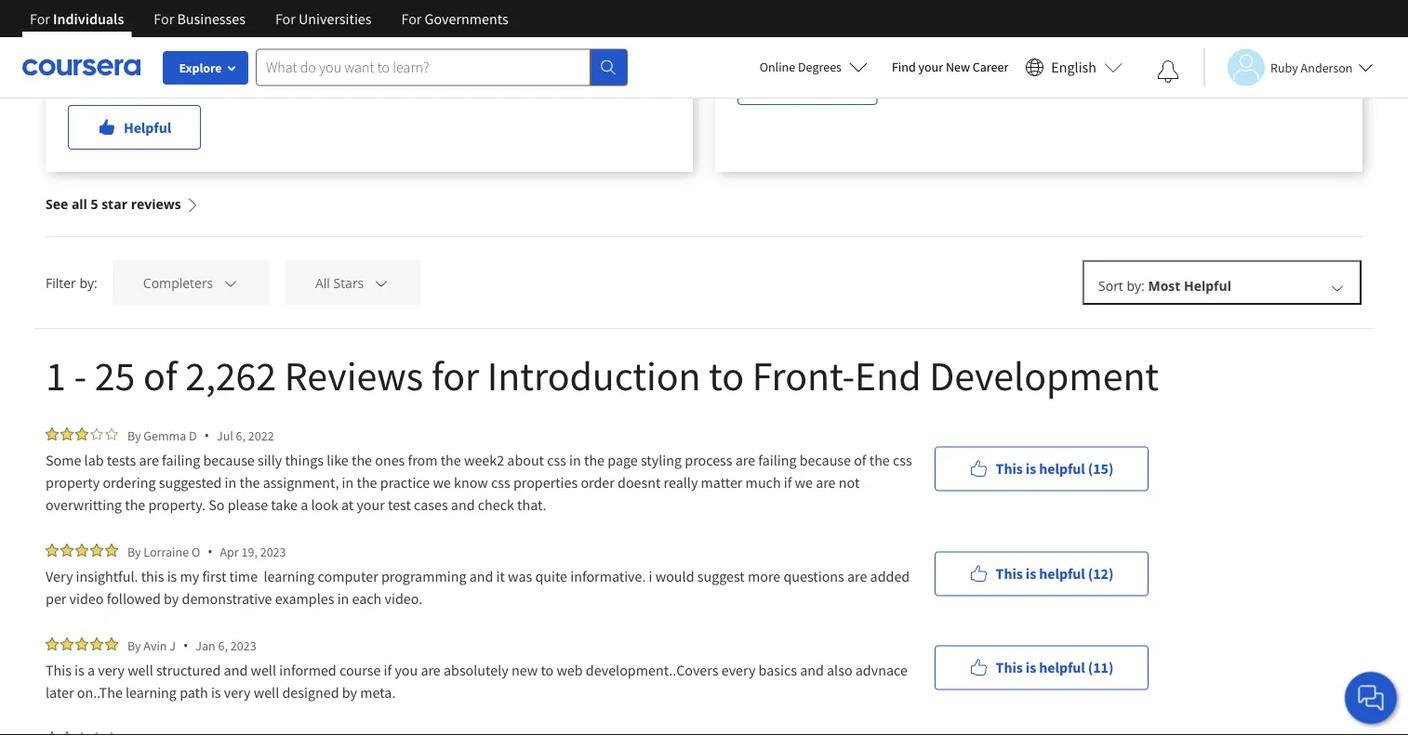 Task type: vqa. For each thing, say whether or not it's contained in the screenshot.
the level
no



Task type: locate. For each thing, give the bounding box(es) containing it.
0 horizontal spatial i
[[893, 25, 896, 44]]

are left added
[[847, 567, 867, 586]]

structured
[[156, 661, 221, 680]]

doesnt
[[618, 473, 661, 492]]

and right programming
[[469, 567, 493, 586]]

0 vertical spatial if
[[784, 473, 792, 492]]

understanding
[[390, 3, 481, 21]]

and right structured
[[224, 661, 248, 680]]

1 horizontal spatial each
[[352, 590, 382, 608]]

if right "much" at bottom
[[784, 473, 792, 492]]

css up check
[[491, 473, 510, 492]]

helpful for very insightful. this is my first time  learning computer programming and it was quite informative. i would suggest more questions are added per video followed by demonstrative examples in each video.
[[1039, 565, 1085, 584]]

and down for governments
[[442, 47, 466, 66]]

video down insightful.
[[69, 590, 104, 608]]

coursera image
[[22, 52, 140, 82]]

1 horizontal spatial by
[[342, 684, 357, 702]]

2 by from the top
[[127, 544, 141, 560]]

0 vertical spatial would
[[738, 25, 777, 44]]

overall
[[68, 47, 112, 66]]

0 horizontal spatial basics
[[401, 47, 439, 66]]

• right o
[[208, 543, 213, 561]]

very up basically
[[299, 3, 326, 21]]

0 vertical spatial very
[[299, 3, 326, 21]]

0 horizontal spatial by
[[164, 590, 179, 608]]

1 vertical spatial this
[[141, 567, 164, 586]]

really left gets
[[1090, 25, 1124, 44]]

by inside by avin j • jan 6, 2023
[[127, 638, 141, 654]]

1 horizontal spatial video
[[234, 3, 269, 21]]

web right new
[[557, 661, 583, 680]]

for businesses
[[154, 9, 246, 28]]

1 vertical spatial each
[[352, 590, 382, 608]]

completers
[[143, 274, 213, 292]]

2 vertical spatial by
[[127, 638, 141, 654]]

if inside some lab tests are failing because silly things like the ones from the week2 about css in the page styling process are failing because of the css property ordering suggested in the assignment, in the practice we know css properties order doesnt really matter much if we are not overwritting the property. so please take a look at your test cases and check that.
[[784, 473, 792, 492]]

process
[[685, 451, 733, 470]]

i right but on the right of page
[[1298, 3, 1302, 21]]

by up tests on the bottom of the page
[[127, 427, 141, 444]]

this left (15)
[[996, 460, 1023, 479]]

helpful left (15)
[[1039, 460, 1085, 479]]

to down work
[[550, 47, 563, 66]]

well down avin
[[128, 661, 153, 680]]

we
[[433, 473, 451, 492], [795, 473, 813, 492]]

more
[[748, 567, 781, 586]]

very up "on..the"
[[98, 661, 125, 680]]

1 vertical spatial of
[[143, 350, 177, 401]]

really down styling
[[664, 473, 698, 492]]

2 failing from the left
[[758, 451, 797, 470]]

the
[[609, 3, 629, 21], [935, 25, 955, 44], [352, 451, 372, 470], [441, 451, 461, 470], [584, 451, 605, 470], [870, 451, 890, 470], [240, 473, 260, 492], [357, 473, 377, 492], [125, 496, 145, 514]]

would inside honestly, pretty solid course. a lot of people were saying this course isn't for beginners but i would strongly disagree. i think the difficulty is fair, and really gets your brain thinking logically.
[[738, 25, 777, 44]]

1 horizontal spatial 2023
[[260, 544, 286, 560]]

online degrees
[[760, 59, 842, 75]]

1 horizontal spatial for
[[1189, 3, 1206, 21]]

0 vertical spatial helpful
[[124, 118, 171, 137]]

1 horizontal spatial star image
[[105, 732, 118, 736]]

at
[[341, 496, 354, 514]]

0 horizontal spatial chevron down image
[[222, 275, 239, 292]]

by: right sort
[[1127, 277, 1145, 295]]

per
[[46, 590, 66, 608]]

for up experience
[[154, 9, 174, 28]]

0 horizontal spatial by:
[[79, 274, 98, 292]]

most
[[1148, 277, 1181, 295]]

0 vertical spatial 2023
[[260, 544, 286, 560]]

tests
[[107, 451, 136, 470]]

3 for from the left
[[275, 9, 296, 28]]

1 by from the top
[[127, 427, 141, 444]]

introduction
[[469, 47, 547, 66]]

2 horizontal spatial star image
[[105, 428, 118, 441]]

by inside by lorraine o • apr 19, 2023
[[127, 544, 141, 560]]

reviews
[[131, 195, 181, 213]]

2 vertical spatial •
[[183, 637, 188, 655]]

0 horizontal spatial 2023
[[231, 638, 256, 654]]

helpful
[[124, 118, 171, 137], [1184, 277, 1232, 295]]

1 vertical spatial •
[[208, 543, 213, 561]]

0 horizontal spatial would
[[656, 567, 694, 586]]

by for are
[[127, 427, 141, 444]]

1 horizontal spatial by:
[[1127, 277, 1145, 295]]

• for structured
[[183, 637, 188, 655]]

check
[[478, 496, 514, 514]]

by: right filter at the left of page
[[79, 274, 98, 292]]

video inside the example given in each video was very helpful in understanding how things work on the internet. overall experience was great as it was basically about basics and introduction to web development.
[[234, 3, 269, 21]]

2 vertical spatial of
[[854, 451, 867, 470]]

1 horizontal spatial would
[[738, 25, 777, 44]]

your right find
[[919, 59, 943, 75]]

learning up examples
[[264, 567, 315, 586]]

0 horizontal spatial very
[[98, 661, 125, 680]]

saying
[[1046, 3, 1086, 21]]

0 horizontal spatial failing
[[162, 451, 200, 470]]

helpful inside button
[[1039, 659, 1085, 678]]

week2
[[464, 451, 504, 470]]

0 vertical spatial i
[[1298, 3, 1302, 21]]

page
[[608, 451, 638, 470]]

also
[[827, 661, 853, 680]]

and down know at the bottom left of page
[[451, 496, 475, 514]]

properties
[[513, 473, 578, 492]]

• for first
[[208, 543, 213, 561]]

1 vertical spatial a
[[87, 661, 95, 680]]

this inside button
[[996, 460, 1023, 479]]

beginners
[[1209, 3, 1271, 21]]

1 horizontal spatial of
[[854, 451, 867, 470]]

in up at
[[342, 473, 354, 492]]

of right "25"
[[143, 350, 177, 401]]

-
[[74, 350, 87, 401]]

this is helpful (15)
[[996, 460, 1114, 479]]

failing up "much" at bottom
[[758, 451, 797, 470]]

0 vertical spatial really
[[1090, 25, 1124, 44]]

really
[[1090, 25, 1124, 44], [664, 473, 698, 492]]

absolutely
[[444, 661, 509, 680]]

work
[[555, 3, 587, 21]]

1 vertical spatial if
[[384, 661, 392, 680]]

0 vertical spatial a
[[301, 496, 308, 514]]

filled star image
[[75, 428, 88, 441], [46, 544, 59, 557], [60, 544, 73, 557], [75, 544, 88, 557], [105, 638, 118, 651], [46, 732, 59, 736], [60, 732, 73, 736]]

about inside the example given in each video was very helpful in understanding how things work on the internet. overall experience was great as it was basically about basics and introduction to web development.
[[361, 47, 398, 66]]

None search field
[[256, 49, 628, 86]]

0 horizontal spatial video
[[69, 590, 104, 608]]

basics right every
[[759, 661, 797, 680]]

for for governments
[[401, 9, 422, 28]]

logically.
[[1277, 25, 1332, 44]]

would inside very insightful. this is my first time  learning computer programming and it was quite informative. i would suggest more questions are added per video followed by demonstrative examples in each video.
[[656, 567, 694, 586]]

web down work
[[565, 47, 592, 66]]

of up the not
[[854, 451, 867, 470]]

1 horizontal spatial your
[[919, 59, 943, 75]]

would right i
[[656, 567, 694, 586]]

to
[[550, 47, 563, 66], [709, 350, 744, 401], [541, 661, 554, 680]]

0 horizontal spatial css
[[491, 473, 510, 492]]

your right at
[[357, 496, 385, 514]]

was inside very insightful. this is my first time  learning computer programming and it was quite informative. i would suggest more questions are added per video followed by demonstrative examples in each video.
[[508, 567, 532, 586]]

star image
[[90, 428, 103, 441], [105, 428, 118, 441], [75, 732, 88, 736]]

1 vertical spatial by
[[127, 544, 141, 560]]

0 vertical spatial by
[[127, 427, 141, 444]]

this for this is helpful (12)
[[996, 565, 1023, 584]]

2 we from the left
[[795, 473, 813, 492]]

this is helpful (11) button
[[935, 646, 1149, 691]]

very right 'path'
[[224, 684, 251, 702]]

is inside honestly, pretty solid course. a lot of people were saying this course isn't for beginners but i would strongly disagree. i think the difficulty is fair, and really gets your brain thinking logically.
[[1016, 25, 1026, 44]]

0 vertical spatial course
[[1115, 3, 1156, 21]]

0 horizontal spatial a
[[87, 661, 95, 680]]

to left front-
[[709, 350, 744, 401]]

2023 right 19,
[[260, 544, 286, 560]]

career
[[973, 59, 1009, 75]]

0 horizontal spatial each
[[202, 3, 231, 21]]

honestly,
[[738, 3, 796, 21]]

the right on
[[609, 3, 629, 21]]

we up cases
[[433, 473, 451, 492]]

css up properties
[[547, 451, 566, 470]]

1 vertical spatial really
[[664, 473, 698, 492]]

so
[[209, 496, 225, 514]]

helpful inside 'button'
[[1039, 565, 1085, 584]]

2023 inside by avin j • jan 6, 2023
[[231, 638, 256, 654]]

is down the were
[[1016, 25, 1026, 44]]

show notifications image
[[1157, 60, 1180, 83]]

•
[[204, 427, 209, 445], [208, 543, 213, 561], [183, 637, 188, 655]]

this inside honestly, pretty solid course. a lot of people were saying this course isn't for beginners but i would strongly disagree. i think the difficulty is fair, and really gets your brain thinking logically.
[[1089, 3, 1112, 21]]

front-
[[752, 350, 855, 401]]

0 horizontal spatial 6,
[[218, 638, 228, 654]]

failing up suggested
[[162, 451, 200, 470]]

0 vertical spatial this
[[1089, 3, 1112, 21]]

about right basically
[[361, 47, 398, 66]]

course inside 'this is a very well structured and well informed course if you are absolutely new to web development..covers every basics and also advnace later on..the learning path is very well designed by meta.'
[[339, 661, 381, 680]]

a inside some lab tests are failing because silly things like the ones from the week2 about css in the page styling process are failing because of the css property ordering suggested in the assignment, in the practice we know css properties order doesnt really matter much if we are not overwritting the property. so please take a look at your test cases and check that.
[[301, 496, 308, 514]]

thinking
[[1222, 25, 1274, 44]]

not
[[839, 473, 860, 492]]

star image down "on..the"
[[75, 732, 88, 736]]

1 horizontal spatial things
[[514, 3, 552, 21]]

would
[[738, 25, 777, 44], [656, 567, 694, 586]]

sort
[[1099, 277, 1123, 295]]

css down end
[[893, 451, 912, 470]]

helpful for some lab tests are failing because silly things like the ones from the week2 about css in the page styling process are failing because of the css property ordering suggested in the assignment, in the practice we know css properties order doesnt really matter much if we are not overwritting the property. so please take a look at your test cases and check that.
[[1039, 460, 1085, 479]]

because down the jul
[[203, 451, 255, 470]]

degrees
[[798, 59, 842, 75]]

• for because
[[204, 427, 209, 445]]

2 horizontal spatial your
[[1156, 25, 1184, 44]]

4 for from the left
[[401, 9, 422, 28]]

1 horizontal spatial if
[[784, 473, 792, 492]]

helpful down development.
[[124, 118, 171, 137]]

by for very
[[127, 638, 141, 654]]

example
[[94, 3, 147, 21]]

by left meta.
[[342, 684, 357, 702]]

1 horizontal spatial learning
[[264, 567, 315, 586]]

of right lot
[[951, 3, 963, 21]]

0 vertical spatial by
[[164, 590, 179, 608]]

0 vertical spatial of
[[951, 3, 963, 21]]

are right the you
[[421, 661, 441, 680]]

brain
[[1187, 25, 1219, 44]]

a up "on..the"
[[87, 661, 95, 680]]

star image up tests on the bottom of the page
[[105, 428, 118, 441]]

this left (11)
[[996, 659, 1023, 678]]

is left my
[[167, 567, 177, 586]]

for up brain
[[1189, 3, 1206, 21]]

1 horizontal spatial about
[[507, 451, 544, 470]]

0 horizontal spatial this
[[141, 567, 164, 586]]

this for this is helpful (11)
[[996, 659, 1023, 678]]

1 horizontal spatial 6,
[[236, 427, 246, 444]]

1 horizontal spatial we
[[795, 473, 813, 492]]

3 by from the top
[[127, 638, 141, 654]]

1 horizontal spatial helpful
[[1184, 277, 1232, 295]]

is up "on..the"
[[75, 661, 84, 680]]

learning
[[264, 567, 315, 586], [126, 684, 177, 702]]

honestly, pretty solid course. a lot of people were saying this course isn't for beginners but i would strongly disagree. i think the difficulty is fair, and really gets your brain thinking logically.
[[738, 3, 1332, 44]]

0 vertical spatial •
[[204, 427, 209, 445]]

and inside honestly, pretty solid course. a lot of people were saying this course isn't for beginners but i would strongly disagree. i think the difficulty is fair, and really gets your brain thinking logically.
[[1063, 25, 1087, 44]]

course up meta.
[[339, 661, 381, 680]]

this up later
[[46, 661, 72, 680]]

1 horizontal spatial basics
[[759, 661, 797, 680]]

1 vertical spatial it
[[496, 567, 505, 586]]

are left the not
[[816, 473, 836, 492]]

by for is
[[127, 544, 141, 560]]

chat with us image
[[1356, 684, 1386, 713]]

1 vertical spatial about
[[507, 451, 544, 470]]

6, right jan
[[218, 638, 228, 654]]

0 vertical spatial learning
[[264, 567, 315, 586]]

this inside 'this is a very well structured and well informed course if you are absolutely new to web development..covers every basics and also advnace later on..the learning path is very well designed by meta.'
[[46, 661, 72, 680]]

things inside some lab tests are failing because silly things like the ones from the week2 about css in the page styling process are failing because of the css property ordering suggested in the assignment, in the practice we know css properties order doesnt really matter much if we are not overwritting the property. so please take a look at your test cases and check that.
[[285, 451, 324, 470]]

1 vertical spatial very
[[98, 661, 125, 680]]

each up great
[[202, 3, 231, 21]]

0 vertical spatial about
[[361, 47, 398, 66]]

this down lorraine
[[141, 567, 164, 586]]

1 vertical spatial 2023
[[231, 638, 256, 654]]

find your new career
[[892, 59, 1009, 75]]

by inside 'this is a very well structured and well informed course if you are absolutely new to web development..covers every basics and also advnace later on..the learning path is very well designed by meta.'
[[342, 684, 357, 702]]

0 horizontal spatial about
[[361, 47, 398, 66]]

2023 inside by lorraine o • apr 19, 2023
[[260, 544, 286, 560]]

things right how
[[514, 3, 552, 21]]

learning left 'path'
[[126, 684, 177, 702]]

for inside honestly, pretty solid course. a lot of people were saying this course isn't for beginners but i would strongly disagree. i think the difficulty is fair, and really gets your brain thinking logically.
[[1189, 3, 1206, 21]]

1 for from the left
[[30, 9, 50, 28]]

if inside 'this is a very well structured and well informed course if you are absolutely new to web development..covers every basics and also advnace later on..the learning path is very well designed by meta.'
[[384, 661, 392, 680]]

by:
[[79, 274, 98, 292], [1127, 277, 1145, 295]]

to inside the example given in each video was very helpful in understanding how things work on the internet. overall experience was great as it was basically about basics and introduction to web development.
[[550, 47, 563, 66]]

1 vertical spatial basics
[[759, 661, 797, 680]]

each down computer
[[352, 590, 382, 608]]

for
[[30, 9, 50, 28], [154, 9, 174, 28], [275, 9, 296, 28], [401, 9, 422, 28]]

this inside 'button'
[[996, 565, 1023, 584]]

1 horizontal spatial course
[[1115, 3, 1156, 21]]

1 vertical spatial your
[[919, 59, 943, 75]]

course up gets
[[1115, 3, 1156, 21]]

and down saying
[[1063, 25, 1087, 44]]

informative.
[[570, 567, 646, 586]]

0 horizontal spatial star image
[[75, 732, 88, 736]]

to inside 'this is a very well structured and well informed course if you are absolutely new to web development..covers every basics and also advnace later on..the learning path is very well designed by meta.'
[[541, 661, 554, 680]]

2,262
[[185, 350, 276, 401]]

1 vertical spatial would
[[656, 567, 694, 586]]

programming
[[381, 567, 466, 586]]

basically
[[304, 47, 358, 66]]

0 horizontal spatial your
[[357, 496, 385, 514]]

1 because from the left
[[203, 451, 255, 470]]

we right "much" at bottom
[[795, 473, 813, 492]]

chevron down image
[[222, 275, 239, 292], [1329, 279, 1346, 296]]

helpful inside button
[[1039, 460, 1085, 479]]

sort by: most helpful
[[1099, 277, 1232, 295]]

2 for from the left
[[154, 9, 174, 28]]

1 vertical spatial things
[[285, 451, 324, 470]]

0 horizontal spatial really
[[664, 473, 698, 492]]

helpful?
[[793, 73, 848, 92]]

like
[[327, 451, 349, 470]]

1 horizontal spatial really
[[1090, 25, 1124, 44]]

this for this is helpful (15)
[[996, 460, 1023, 479]]

practice
[[380, 473, 430, 492]]

on
[[589, 3, 606, 21]]

it right as
[[265, 47, 273, 66]]

2023 right jan
[[231, 638, 256, 654]]

suggested
[[159, 473, 222, 492]]

your
[[1156, 25, 1184, 44], [919, 59, 943, 75], [357, 496, 385, 514]]

helpful inside button
[[124, 118, 171, 137]]

it left 'quite'
[[496, 567, 505, 586]]

0 vertical spatial it
[[265, 47, 273, 66]]

star image
[[90, 732, 103, 736], [105, 732, 118, 736]]

0 vertical spatial things
[[514, 3, 552, 21]]

0 vertical spatial web
[[565, 47, 592, 66]]

0 horizontal spatial learning
[[126, 684, 177, 702]]

the down lot
[[935, 25, 955, 44]]

this left (12)
[[996, 565, 1023, 584]]

star image up lab
[[90, 428, 103, 441]]

0 vertical spatial for
[[1189, 3, 1206, 21]]

video
[[234, 3, 269, 21], [69, 590, 104, 608]]

1 horizontal spatial a
[[301, 496, 308, 514]]

6, inside by avin j • jan 6, 2023
[[218, 638, 228, 654]]

is left (12)
[[1026, 565, 1036, 584]]

0 vertical spatial basics
[[401, 47, 439, 66]]

filled star image
[[46, 428, 59, 441], [60, 428, 73, 441], [90, 544, 103, 557], [105, 544, 118, 557], [46, 638, 59, 651], [60, 638, 73, 651], [75, 638, 88, 651], [90, 638, 103, 651]]

0 vertical spatial video
[[234, 3, 269, 21]]

and inside very insightful. this is my first time  learning computer programming and it was quite informative. i would suggest more questions are added per video followed by demonstrative examples in each video.
[[469, 567, 493, 586]]

every
[[721, 661, 756, 680]]

please
[[228, 496, 268, 514]]

this right saying
[[1089, 3, 1112, 21]]

by inside by gemma d • jul 6, 2022
[[127, 427, 141, 444]]

course
[[1115, 3, 1156, 21], [339, 661, 381, 680]]

is inside this is helpful (15) button
[[1026, 460, 1036, 479]]

2023 for well
[[231, 638, 256, 654]]

helpful right most
[[1184, 277, 1232, 295]]

video up as
[[234, 3, 269, 21]]

1 vertical spatial web
[[557, 661, 583, 680]]

ruby
[[1271, 59, 1298, 76]]

1 vertical spatial 6,
[[218, 638, 228, 654]]

helpful? button
[[738, 60, 878, 105]]

and inside the example given in each video was very helpful in understanding how things work on the internet. overall experience was great as it was basically about basics and introduction to web development.
[[442, 47, 466, 66]]

for individuals
[[30, 9, 124, 28]]

ruby anderson button
[[1204, 49, 1373, 86]]

• right j
[[183, 637, 188, 655]]

2 vertical spatial to
[[541, 661, 554, 680]]

about inside some lab tests are failing because silly things like the ones from the week2 about css in the page styling process are failing because of the css property ordering suggested in the assignment, in the practice we know css properties order doesnt really matter much if we are not overwritting the property. so please take a look at your test cases and check that.
[[507, 451, 544, 470]]

video.
[[385, 590, 423, 608]]

6, right the jul
[[236, 427, 246, 444]]

0 vertical spatial your
[[1156, 25, 1184, 44]]

about up properties
[[507, 451, 544, 470]]

1 horizontal spatial very
[[224, 684, 251, 702]]

helpful
[[329, 3, 372, 21], [1039, 460, 1085, 479], [1039, 565, 1085, 584], [1039, 659, 1085, 678]]

in down computer
[[337, 590, 349, 608]]

in up the please
[[225, 473, 237, 492]]

insightful.
[[76, 567, 138, 586]]

i left think
[[893, 25, 896, 44]]

1 vertical spatial for
[[432, 350, 479, 401]]

0 horizontal spatial helpful
[[124, 118, 171, 137]]

1 vertical spatial course
[[339, 661, 381, 680]]

it
[[265, 47, 273, 66], [496, 567, 505, 586]]

that.
[[517, 496, 547, 514]]

2 horizontal spatial of
[[951, 3, 963, 21]]

helpful up basically
[[329, 3, 372, 21]]

this inside button
[[996, 659, 1023, 678]]

for up 'what do you want to learn?' text box
[[401, 9, 422, 28]]

2 star image from the left
[[105, 732, 118, 736]]

is left (11)
[[1026, 659, 1036, 678]]

helpful inside the example given in each video was very helpful in understanding how things work on the internet. overall experience was great as it was basically about basics and introduction to web development.
[[329, 3, 372, 21]]

6, inside by gemma d • jul 6, 2022
[[236, 427, 246, 444]]

6, for because
[[236, 427, 246, 444]]

the down end
[[870, 451, 890, 470]]

it inside the example given in each video was very helpful in understanding how things work on the internet. overall experience was great as it was basically about basics and introduction to web development.
[[265, 47, 273, 66]]

0 horizontal spatial if
[[384, 661, 392, 680]]

the down ones
[[357, 473, 377, 492]]

things up assignment,
[[285, 451, 324, 470]]

by avin j • jan 6, 2023
[[127, 637, 256, 655]]



Task type: describe. For each thing, give the bounding box(es) containing it.
basics inside the example given in each video was very helpful in understanding how things work on the internet. overall experience was great as it was basically about basics and introduction to web development.
[[401, 47, 439, 66]]

end
[[855, 350, 921, 401]]

was left universities
[[272, 3, 296, 21]]

your inside honestly, pretty solid course. a lot of people were saying this course isn't for beginners but i would strongly disagree. i think the difficulty is fair, and really gets your brain thinking logically.
[[1156, 25, 1184, 44]]

isn't
[[1159, 3, 1186, 21]]

gemma
[[144, 427, 186, 444]]

learning inside 'this is a very well structured and well informed course if you are absolutely new to web development..covers every basics and also advnace later on..the learning path is very well designed by meta.'
[[126, 684, 177, 702]]

and left also
[[800, 661, 824, 680]]

1 horizontal spatial css
[[547, 451, 566, 470]]

of inside honestly, pretty solid course. a lot of people were saying this course isn't for beginners but i would strongly disagree. i think the difficulty is fair, and really gets your brain thinking logically.
[[951, 3, 963, 21]]

demonstrative
[[182, 590, 272, 608]]

o
[[192, 544, 200, 560]]

basics inside 'this is a very well structured and well informed course if you are absolutely new to web development..covers every basics and also advnace later on..the learning path is very well designed by meta.'
[[759, 661, 797, 680]]

by: for filter
[[79, 274, 98, 292]]

development..covers
[[586, 661, 719, 680]]

lab
[[84, 451, 104, 470]]

by: for sort
[[1127, 277, 1145, 295]]

this is helpful (11)
[[996, 659, 1114, 678]]

1 failing from the left
[[162, 451, 200, 470]]

meta.
[[360, 684, 396, 702]]

disagree.
[[833, 25, 890, 44]]

5
[[91, 195, 98, 213]]

explore
[[179, 60, 222, 76]]

as
[[248, 47, 262, 66]]

all stars button
[[285, 260, 420, 305]]

helpful for this is a very well structured and well informed course if you are absolutely new to web development..covers every basics and also advnace later on..the learning path is very well designed by meta.
[[1039, 659, 1085, 678]]

of inside some lab tests are failing because silly things like the ones from the week2 about css in the page styling process are failing because of the css property ordering suggested in the assignment, in the practice we know css properties order doesnt really matter much if we are not overwritting the property. so please take a look at your test cases and check that.
[[854, 451, 867, 470]]

difficulty
[[958, 25, 1013, 44]]

think
[[899, 25, 932, 44]]

time
[[229, 567, 258, 586]]

much
[[746, 473, 781, 492]]

1 horizontal spatial i
[[1298, 3, 1302, 21]]

some lab tests are failing because silly things like the ones from the week2 about css in the page styling process are failing because of the css property ordering suggested in the assignment, in the practice we know css properties order doesnt really matter much if we are not overwritting the property. so please take a look at your test cases and check that.
[[46, 451, 915, 514]]

1 - 25 of 2,262 reviews for introduction to front-end development
[[46, 350, 1159, 401]]

is right 'path'
[[211, 684, 221, 702]]

2 horizontal spatial css
[[893, 451, 912, 470]]

is inside very insightful. this is my first time  learning computer programming and it was quite informative. i would suggest more questions are added per video followed by demonstrative examples in each video.
[[167, 567, 177, 586]]

well left 'informed'
[[251, 661, 276, 680]]

property
[[46, 473, 100, 492]]

2 because from the left
[[800, 451, 851, 470]]

the right like at the bottom of page
[[352, 451, 372, 470]]

experience
[[115, 47, 183, 66]]

ordering
[[103, 473, 156, 492]]

development
[[929, 350, 1159, 401]]

course inside honestly, pretty solid course. a lot of people were saying this course isn't for beginners but i would strongly disagree. i think the difficulty is fair, and really gets your brain thinking logically.
[[1115, 3, 1156, 21]]

the inside honestly, pretty solid course. a lot of people were saying this course isn't for beginners but i would strongly disagree. i think the difficulty is fair, and really gets your brain thinking logically.
[[935, 25, 955, 44]]

are up "much" at bottom
[[736, 451, 755, 470]]

What do you want to learn? text field
[[256, 49, 591, 86]]

are inside very insightful. this is my first time  learning computer programming and it was quite informative. i would suggest more questions are added per video followed by demonstrative examples in each video.
[[847, 567, 867, 586]]

individuals
[[53, 9, 124, 28]]

fair,
[[1029, 25, 1060, 44]]

i
[[649, 567, 653, 586]]

online
[[760, 59, 796, 75]]

web inside 'this is a very well structured and well informed course if you are absolutely new to web development..covers every basics and also advnace later on..the learning path is very well designed by meta.'
[[557, 661, 583, 680]]

by inside very insightful. this is my first time  learning computer programming and it was quite informative. i would suggest more questions are added per video followed by demonstrative examples in each video.
[[164, 590, 179, 608]]

really inside some lab tests are failing because silly things like the ones from the week2 about css in the page styling process are failing because of the css property ordering suggested in the assignment, in the practice we know css properties order doesnt really matter much if we are not overwritting the property. so please take a look at your test cases and check that.
[[664, 473, 698, 492]]

1 vertical spatial helpful
[[1184, 277, 1232, 295]]

1 horizontal spatial star image
[[90, 428, 103, 441]]

the up the please
[[240, 473, 260, 492]]

examples
[[275, 590, 334, 608]]

video inside very insightful. this is my first time  learning computer programming and it was quite informative. i would suggest more questions are added per video followed by demonstrative examples in each video.
[[69, 590, 104, 608]]

web inside the example given in each video was very helpful in understanding how things work on the internet. overall experience was great as it was basically about basics and introduction to web development.
[[565, 47, 592, 66]]

very inside the example given in each video was very helpful in understanding how things work on the internet. overall experience was great as it was basically about basics and introduction to web development.
[[299, 3, 326, 21]]

order
[[581, 473, 615, 492]]

well left the designed
[[254, 684, 279, 702]]

property.
[[148, 496, 206, 514]]

all
[[315, 274, 330, 292]]

universities
[[299, 9, 372, 28]]

online degrees button
[[745, 47, 883, 87]]

1 horizontal spatial chevron down image
[[1329, 279, 1346, 296]]

6, for structured
[[218, 638, 228, 654]]

0 horizontal spatial of
[[143, 350, 177, 401]]

know
[[454, 473, 488, 492]]

ruby anderson
[[1271, 59, 1353, 76]]

you
[[395, 661, 418, 680]]

on..the
[[77, 684, 123, 702]]

a inside 'this is a very well structured and well informed course if you are absolutely new to web development..covers every basics and also advnace later on..the learning path is very well designed by meta.'
[[87, 661, 95, 680]]

in right universities
[[375, 3, 387, 21]]

but
[[1274, 3, 1295, 21]]

internet.
[[68, 25, 121, 44]]

for universities
[[275, 9, 372, 28]]

is inside the this is helpful (12) 'button'
[[1026, 565, 1036, 584]]

chevron down image
[[373, 275, 390, 292]]

2023 for learning
[[260, 544, 286, 560]]

things inside the example given in each video was very helpful in understanding how things work on the internet. overall experience was great as it was basically about basics and introduction to web development.
[[514, 3, 552, 21]]

helpful button
[[68, 105, 201, 150]]

in inside very insightful. this is my first time  learning computer programming and it was quite informative. i would suggest more questions are added per video followed by demonstrative examples in each video.
[[337, 590, 349, 608]]

silly
[[258, 451, 282, 470]]

english button
[[1018, 37, 1130, 98]]

j
[[170, 638, 176, 654]]

the up order
[[584, 451, 605, 470]]

first
[[202, 567, 226, 586]]

businesses
[[177, 9, 246, 28]]

later
[[46, 684, 74, 702]]

in up order
[[569, 451, 581, 470]]

gets
[[1127, 25, 1153, 44]]

suggest
[[697, 567, 745, 586]]

in right 'given'
[[187, 3, 199, 21]]

some
[[46, 451, 81, 470]]

course.
[[872, 3, 917, 21]]

for for businesses
[[154, 9, 174, 28]]

1 vertical spatial i
[[893, 25, 896, 44]]

for for individuals
[[30, 9, 50, 28]]

this for this is a very well structured and well informed course if you are absolutely new to web development..covers every basics and also advnace later on..the learning path is very well designed by meta.
[[46, 661, 72, 680]]

the inside the example given in each video was very helpful in understanding how things work on the internet. overall experience was great as it was basically about basics and introduction to web development.
[[609, 3, 629, 21]]

and inside some lab tests are failing because silly things like the ones from the week2 about css in the page styling process are failing because of the css property ordering suggested in the assignment, in the practice we know css properties order doesnt really matter much if we are not overwritting the property. so please take a look at your test cases and check that.
[[451, 496, 475, 514]]

was left great
[[186, 47, 210, 66]]

from
[[408, 451, 438, 470]]

the example given in each video was very helpful in understanding how things work on the internet. overall experience was great as it was basically about basics and introduction to web development.
[[68, 3, 629, 88]]

this is helpful (12) button
[[935, 552, 1149, 597]]

assignment,
[[263, 473, 339, 492]]

this is helpful (15) button
[[935, 447, 1149, 492]]

are inside 'this is a very well structured and well informed course if you are absolutely new to web development..covers every basics and also advnace later on..the learning path is very well designed by meta.'
[[421, 661, 441, 680]]

this inside very insightful. this is my first time  learning computer programming and it was quite informative. i would suggest more questions are added per video followed by demonstrative examples in each video.
[[141, 567, 164, 586]]

is inside this is helpful (11) button
[[1026, 659, 1036, 678]]

lot
[[931, 3, 948, 21]]

banner navigation
[[15, 0, 523, 37]]

chevron down image inside completers button
[[222, 275, 239, 292]]

for for universities
[[275, 9, 296, 28]]

matter
[[701, 473, 743, 492]]

1 star image from the left
[[90, 732, 103, 736]]

the down the ordering
[[125, 496, 145, 514]]

learning inside very insightful. this is my first time  learning computer programming and it was quite informative. i would suggest more questions are added per video followed by demonstrative examples in each video.
[[264, 567, 315, 586]]

each inside the example given in each video was very helpful in understanding how things work on the internet. overall experience was great as it was basically about basics and introduction to web development.
[[202, 3, 231, 21]]

take
[[271, 496, 298, 514]]

it inside very insightful. this is my first time  learning computer programming and it was quite informative. i would suggest more questions are added per video followed by demonstrative examples in each video.
[[496, 567, 505, 586]]

1 vertical spatial to
[[709, 350, 744, 401]]

each inside very insightful. this is my first time  learning computer programming and it was quite informative. i would suggest more questions are added per video followed by demonstrative examples in each video.
[[352, 590, 382, 608]]

1 we from the left
[[433, 473, 451, 492]]

for governments
[[401, 9, 508, 28]]

are right tests on the bottom of the page
[[139, 451, 159, 470]]

really inside honestly, pretty solid course. a lot of people were saying this course isn't for beginners but i would strongly disagree. i think the difficulty is fair, and really gets your brain thinking logically.
[[1090, 25, 1124, 44]]

2 vertical spatial very
[[224, 684, 251, 702]]

star
[[102, 195, 127, 213]]

english
[[1051, 58, 1097, 77]]

ones
[[375, 451, 405, 470]]

the right 'from'
[[441, 451, 461, 470]]

19,
[[241, 544, 258, 560]]

a
[[920, 3, 928, 21]]

0 horizontal spatial for
[[432, 350, 479, 401]]

how
[[484, 3, 511, 21]]

cases
[[414, 496, 448, 514]]

was right as
[[276, 47, 301, 66]]

very insightful. this is my first time  learning computer programming and it was quite informative. i would suggest more questions are added per video followed by demonstrative examples in each video.
[[46, 567, 913, 608]]

your inside some lab tests are failing because silly things like the ones from the week2 about css in the page styling process are failing because of the css property ordering suggested in the assignment, in the practice we know css properties order doesnt really matter much if we are not overwritting the property. so please take a look at your test cases and check that.
[[357, 496, 385, 514]]

overwritting
[[46, 496, 122, 514]]

questions
[[784, 567, 844, 586]]

followed
[[107, 590, 161, 608]]

solid
[[839, 3, 869, 21]]

(12)
[[1088, 565, 1114, 584]]



